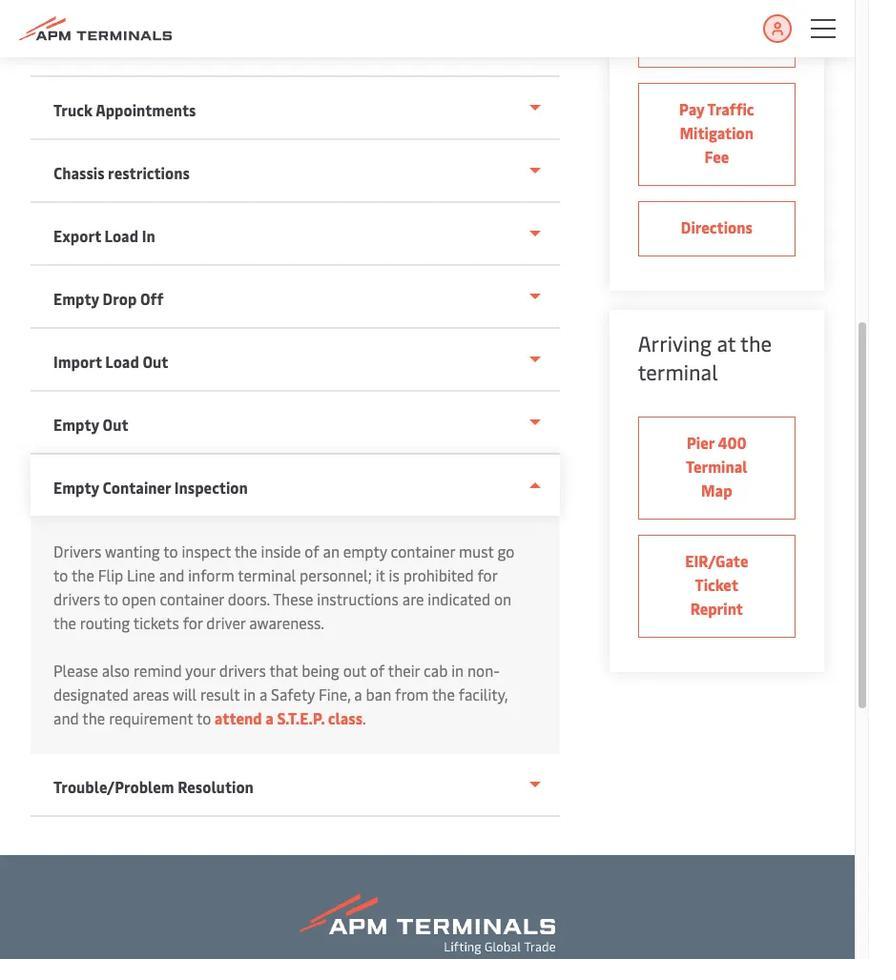 Task type: vqa. For each thing, say whether or not it's contained in the screenshot.
the bottom OF
yes



Task type: describe. For each thing, give the bounding box(es) containing it.
drivers wanting to inspect the inside of an empty container must go to the flip line and inform terminal personnel; it is prohibited for drivers to open container doors. these instructions are indicated on the routing tickets for driver awareness.
[[53, 541, 515, 633]]

attend a s.t.e.p. class link
[[211, 708, 363, 729]]

class
[[328, 708, 363, 729]]

resolution
[[178, 776, 254, 797]]

0 vertical spatial out
[[143, 351, 168, 372]]

drivers inside drivers wanting to inspect the inside of an empty container must go to the flip line and inform terminal personnel; it is prohibited for drivers to open container doors. these instructions are indicated on the routing tickets for driver awareness.
[[53, 589, 100, 610]]

out
[[343, 660, 366, 681]]

empty for empty drop off
[[53, 288, 99, 309]]

0 horizontal spatial for
[[183, 612, 203, 633]]

pay traffic mitigation fee
[[679, 98, 754, 167]]

import
[[53, 351, 102, 372]]

import load out
[[53, 351, 168, 372]]

of inside drivers wanting to inspect the inside of an empty container must go to the flip line and inform terminal personnel; it is prohibited for drivers to open container doors. these instructions are indicated on the routing tickets for driver awareness.
[[305, 541, 319, 562]]

trouble/problem resolution button
[[31, 755, 560, 817]]

please
[[53, 660, 98, 681]]

drop
[[103, 288, 137, 309]]

truck
[[53, 99, 93, 120]]

terminal inside drivers wanting to inspect the inside of an empty container must go to the flip line and inform terminal personnel; it is prohibited for drivers to open container doors. these instructions are indicated on the routing tickets for driver awareness.
[[238, 565, 296, 586]]

reprint
[[690, 598, 743, 619]]

export load in button
[[31, 203, 560, 266]]

and inside please also remind your drivers that being out of their cab in non- designated areas will result in a safety fine, a ban from the facility, and the requirement to
[[53, 708, 79, 729]]

the down drivers
[[71, 565, 94, 586]]

apmt footer logo image
[[299, 894, 556, 955]]

the down cab
[[432, 684, 455, 705]]

ticket
[[695, 574, 738, 595]]

result
[[200, 684, 240, 705]]

export load in
[[53, 225, 155, 246]]

s.t.e.p.
[[277, 708, 325, 729]]

empty out button
[[31, 392, 560, 455]]

inside
[[261, 541, 301, 562]]

a left safety
[[259, 684, 267, 705]]

routing
[[80, 612, 130, 633]]

is
[[389, 565, 399, 586]]

terminal
[[686, 456, 747, 477]]

truck appointments button
[[31, 77, 560, 140]]

the down designated
[[82, 708, 105, 729]]

inspection
[[174, 477, 248, 498]]

flip
[[98, 565, 123, 586]]

facility,
[[459, 684, 508, 705]]

1 horizontal spatial in
[[451, 660, 464, 681]]

pier 400 terminal map link
[[638, 417, 796, 520]]

personnel;
[[300, 565, 372, 586]]

restrictions
[[108, 162, 190, 183]]

indicated
[[428, 589, 490, 610]]

appointments
[[96, 99, 196, 120]]

inspect
[[182, 541, 231, 562]]

are
[[402, 589, 424, 610]]

driver
[[53, 36, 96, 57]]

container
[[103, 477, 171, 498]]

export
[[53, 225, 101, 246]]

pier 400 terminal map
[[686, 432, 747, 501]]

pay
[[679, 98, 704, 119]]

pay traffic mitigation fee link
[[638, 83, 796, 186]]

prohibited
[[403, 565, 474, 586]]

must
[[459, 541, 494, 562]]

it
[[376, 565, 385, 586]]

arriving at the terminal
[[638, 329, 772, 386]]

directions
[[681, 217, 752, 238]]

map
[[701, 480, 732, 501]]

trouble/problem
[[53, 776, 174, 797]]

1 horizontal spatial container
[[391, 541, 455, 562]]

empty container inspection
[[53, 477, 248, 498]]

to left 'inspect'
[[163, 541, 178, 562]]

chassis restrictions button
[[31, 140, 560, 203]]

their
[[388, 660, 420, 681]]

pier
[[687, 432, 714, 453]]

eir/gate ticket reprint
[[685, 550, 748, 619]]

at
[[717, 329, 736, 358]]

directions link
[[638, 201, 796, 257]]

on
[[494, 589, 512, 610]]

load for import
[[105, 351, 139, 372]]

cab
[[424, 660, 448, 681]]

driver
[[206, 612, 246, 633]]

fine,
[[319, 684, 351, 705]]

1 vertical spatial container
[[160, 589, 224, 610]]

go
[[497, 541, 515, 562]]

arriving
[[638, 329, 712, 358]]

tickets
[[133, 612, 179, 633]]

designated
[[53, 684, 129, 705]]

off
[[140, 288, 163, 309]]

traffic
[[707, 98, 754, 119]]



Task type: locate. For each thing, give the bounding box(es) containing it.
in right cab
[[451, 660, 464, 681]]

also
[[102, 660, 130, 681]]

0 vertical spatial load
[[104, 225, 138, 246]]

400
[[718, 432, 747, 453]]

a left ban at the bottom left of page
[[354, 684, 362, 705]]

to down drivers
[[53, 565, 68, 586]]

drivers up result
[[219, 660, 266, 681]]

to
[[163, 541, 178, 562], [53, 565, 68, 586], [104, 589, 118, 610], [196, 708, 211, 729]]

your
[[185, 660, 215, 681]]

awareness.
[[249, 612, 324, 633]]

empty
[[53, 288, 99, 309], [53, 414, 99, 435], [53, 477, 99, 498]]

doors.
[[228, 589, 270, 610]]

.
[[363, 708, 366, 729]]

0 vertical spatial for
[[477, 565, 498, 586]]

for down the must
[[477, 565, 498, 586]]

load right import
[[105, 351, 139, 372]]

1 vertical spatial out
[[103, 414, 128, 435]]

the left 'inside'
[[234, 541, 257, 562]]

0 vertical spatial of
[[305, 541, 319, 562]]

to down result
[[196, 708, 211, 729]]

empty drop off button
[[31, 266, 560, 329]]

requirements
[[100, 36, 194, 57]]

1 empty from the top
[[53, 288, 99, 309]]

of
[[305, 541, 319, 562], [370, 660, 385, 681]]

0 horizontal spatial and
[[53, 708, 79, 729]]

1 vertical spatial of
[[370, 660, 385, 681]]

empty drop off
[[53, 288, 163, 309]]

a left s.t.e.p.
[[265, 708, 274, 729]]

the
[[740, 329, 772, 358], [234, 541, 257, 562], [71, 565, 94, 586], [53, 612, 76, 633], [432, 684, 455, 705], [82, 708, 105, 729]]

0 vertical spatial drivers
[[53, 589, 100, 610]]

chassis restrictions
[[53, 162, 190, 183]]

empty for empty out
[[53, 414, 99, 435]]

0 vertical spatial container
[[391, 541, 455, 562]]

drivers inside please also remind your drivers that being out of their cab in non- designated areas will result in a safety fine, a ban from the facility, and the requirement to
[[219, 660, 266, 681]]

fee
[[704, 146, 729, 167]]

and inside drivers wanting to inspect the inside of an empty container must go to the flip line and inform terminal personnel; it is prohibited for drivers to open container doors. these instructions are indicated on the routing tickets for driver awareness.
[[159, 565, 184, 586]]

eir/gate
[[685, 550, 748, 571]]

out down the import load out
[[103, 414, 128, 435]]

in up 'attend'
[[243, 684, 256, 705]]

of inside please also remind your drivers that being out of their cab in non- designated areas will result in a safety fine, a ban from the facility, and the requirement to
[[370, 660, 385, 681]]

and
[[159, 565, 184, 586], [53, 708, 79, 729]]

to inside please also remind your drivers that being out of their cab in non- designated areas will result in a safety fine, a ban from the facility, and the requirement to
[[196, 708, 211, 729]]

container up prohibited
[[391, 541, 455, 562]]

an
[[323, 541, 340, 562]]

mitigation
[[680, 122, 754, 143]]

open
[[122, 589, 156, 610]]

of left an
[[305, 541, 319, 562]]

for left 'driver'
[[183, 612, 203, 633]]

1 vertical spatial empty
[[53, 414, 99, 435]]

the left routing
[[53, 612, 76, 633]]

0 horizontal spatial in
[[243, 684, 256, 705]]

0 horizontal spatial of
[[305, 541, 319, 562]]

1 horizontal spatial out
[[143, 351, 168, 372]]

non-
[[467, 660, 500, 681]]

chassis
[[53, 162, 104, 183]]

a
[[259, 684, 267, 705], [354, 684, 362, 705], [265, 708, 274, 729]]

empty out
[[53, 414, 128, 435]]

these
[[273, 589, 313, 610]]

from
[[395, 684, 429, 705]]

terminal inside arriving at the terminal
[[638, 358, 718, 386]]

driver requirements
[[53, 36, 194, 57]]

out down off
[[143, 351, 168, 372]]

1 horizontal spatial terminal
[[638, 358, 718, 386]]

the inside arriving at the terminal
[[740, 329, 772, 358]]

0 vertical spatial in
[[451, 660, 464, 681]]

attend
[[214, 708, 262, 729]]

1 vertical spatial in
[[243, 684, 256, 705]]

being
[[302, 660, 339, 681]]

terminal up "pier"
[[638, 358, 718, 386]]

2 vertical spatial empty
[[53, 477, 99, 498]]

import load out button
[[31, 329, 560, 392]]

eir/gate ticket reprint link
[[638, 535, 796, 638]]

drivers up routing
[[53, 589, 100, 610]]

will
[[173, 684, 197, 705]]

empty container inspection element
[[31, 516, 560, 755]]

areas
[[132, 684, 169, 705]]

line
[[127, 565, 155, 586]]

0 vertical spatial empty
[[53, 288, 99, 309]]

of right out
[[370, 660, 385, 681]]

1 vertical spatial for
[[183, 612, 203, 633]]

wanting
[[105, 541, 160, 562]]

requirement
[[109, 708, 193, 729]]

2 empty from the top
[[53, 414, 99, 435]]

trouble/problem resolution
[[53, 776, 254, 797]]

0 vertical spatial terminal
[[638, 358, 718, 386]]

drivers
[[53, 541, 101, 562]]

out
[[143, 351, 168, 372], [103, 414, 128, 435]]

that
[[269, 660, 298, 681]]

truck appointments
[[53, 99, 196, 120]]

empty left 'drop'
[[53, 288, 99, 309]]

0 horizontal spatial container
[[160, 589, 224, 610]]

0 horizontal spatial drivers
[[53, 589, 100, 610]]

and right line
[[159, 565, 184, 586]]

0 horizontal spatial out
[[103, 414, 128, 435]]

empty for empty container inspection
[[53, 477, 99, 498]]

1 horizontal spatial and
[[159, 565, 184, 586]]

container down inform
[[160, 589, 224, 610]]

1 horizontal spatial drivers
[[219, 660, 266, 681]]

the right at
[[740, 329, 772, 358]]

drivers
[[53, 589, 100, 610], [219, 660, 266, 681]]

inform
[[188, 565, 234, 586]]

3 empty from the top
[[53, 477, 99, 498]]

driver requirements button
[[31, 14, 560, 77]]

1 vertical spatial terminal
[[238, 565, 296, 586]]

safety
[[271, 684, 315, 705]]

remind
[[134, 660, 182, 681]]

empty container inspection button
[[31, 455, 560, 516]]

please also remind your drivers that being out of their cab in non- designated areas will result in a safety fine, a ban from the facility, and the requirement to
[[53, 660, 508, 729]]

0 horizontal spatial terminal
[[238, 565, 296, 586]]

load left in
[[104, 225, 138, 246]]

instructions
[[317, 589, 399, 610]]

ban
[[366, 684, 391, 705]]

empty down import
[[53, 414, 99, 435]]

load for export
[[104, 225, 138, 246]]

container
[[391, 541, 455, 562], [160, 589, 224, 610]]

1 vertical spatial and
[[53, 708, 79, 729]]

and down designated
[[53, 708, 79, 729]]

1 horizontal spatial of
[[370, 660, 385, 681]]

empty
[[343, 541, 387, 562]]

terminal down 'inside'
[[238, 565, 296, 586]]

1 horizontal spatial for
[[477, 565, 498, 586]]

empty left container
[[53, 477, 99, 498]]

0 vertical spatial and
[[159, 565, 184, 586]]

1 vertical spatial drivers
[[219, 660, 266, 681]]

1 vertical spatial load
[[105, 351, 139, 372]]

to down flip
[[104, 589, 118, 610]]

attend a s.t.e.p. class .
[[211, 708, 366, 729]]

in
[[142, 225, 155, 246]]



